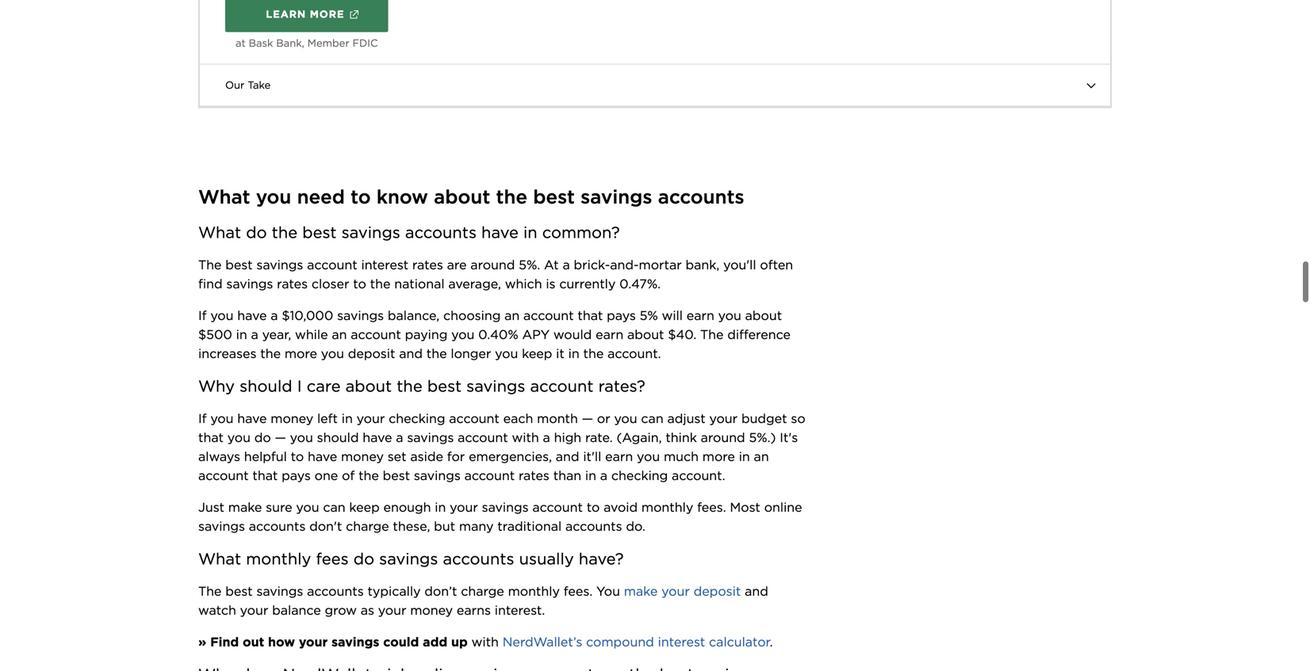 Task type: vqa. For each thing, say whether or not it's contained in the screenshot.
Find on the left of page
yes



Task type: locate. For each thing, give the bounding box(es) containing it.
0 vertical spatial checking
[[389, 411, 445, 427]]

deposit inside if you have a $10,000 savings balance, choosing an account that pays 5% will earn you about $500 in a year, while an account paying you 0.40% apy would earn about $40. the difference increases the more you deposit and the longer you keep it in the account.
[[348, 346, 395, 362]]

if up $500
[[198, 308, 207, 324]]

pays
[[607, 308, 636, 324], [282, 469, 311, 484]]

5%.
[[519, 258, 540, 273]]

0 vertical spatial if
[[198, 308, 207, 324]]

your inside just make sure you can keep enough in your savings account to avoid monthly fees. most online savings accounts don't charge these, but many traditional accounts do.
[[450, 500, 478, 516]]

best up common?
[[533, 186, 575, 209]]

2 vertical spatial what
[[198, 550, 241, 569]]

what you need to know about the best savings accounts
[[198, 186, 745, 209]]

charge right don't
[[346, 519, 389, 535]]

0 vertical spatial and
[[399, 346, 423, 362]]

0 horizontal spatial —
[[275, 431, 286, 446]]

savings up common?
[[581, 186, 652, 209]]

a up year,
[[271, 308, 278, 324]]

2 horizontal spatial rates
[[519, 469, 550, 484]]

the up watch
[[198, 584, 222, 600]]

checking
[[389, 411, 445, 427], [612, 469, 668, 484]]

and up calculator
[[745, 584, 769, 600]]

money down the i
[[271, 411, 313, 427]]

about right know
[[434, 186, 490, 209]]

accounts
[[658, 186, 745, 209], [405, 223, 477, 242], [249, 519, 306, 535], [566, 519, 622, 535], [443, 550, 514, 569], [307, 584, 364, 600]]

1 horizontal spatial and
[[556, 450, 580, 465]]

charge
[[346, 519, 389, 535], [461, 584, 504, 600]]

if down why at bottom left
[[198, 411, 207, 427]]

0 vertical spatial .
[[658, 277, 661, 292]]

1 vertical spatial account.
[[672, 469, 725, 484]]

many
[[459, 519, 494, 535]]

your
[[357, 411, 385, 427], [710, 411, 738, 427], [450, 500, 478, 516], [662, 584, 690, 600], [240, 603, 268, 619], [378, 603, 407, 619], [299, 635, 328, 651]]

account. up rates?
[[608, 346, 661, 362]]

interest up national
[[361, 258, 409, 273]]

best down longer
[[427, 377, 462, 396]]

3 what from the top
[[198, 550, 241, 569]]

rates up national
[[412, 258, 443, 273]]

0 horizontal spatial pays
[[282, 469, 311, 484]]

so
[[791, 411, 806, 427]]

and up than
[[556, 450, 580, 465]]

the
[[198, 258, 222, 273], [701, 327, 724, 343], [198, 584, 222, 600]]

0 horizontal spatial account.
[[608, 346, 661, 362]]

just make sure you can keep enough in your savings account to avoid monthly fees. most online savings accounts don't charge these, but many traditional accounts do.
[[198, 500, 806, 535]]

you up $500
[[210, 308, 234, 324]]

an down the 5%.)
[[754, 450, 769, 465]]

in right left
[[342, 411, 353, 427]]

0 horizontal spatial money
[[271, 411, 313, 427]]

1 vertical spatial with
[[472, 635, 499, 651]]

1 vertical spatial pays
[[282, 469, 311, 484]]

1 vertical spatial more
[[285, 346, 317, 362]]

0 vertical spatial keep
[[522, 346, 552, 362]]

—
[[582, 411, 593, 427], [275, 431, 286, 446]]

»
[[198, 635, 207, 651]]

1 horizontal spatial —
[[582, 411, 593, 427]]

around inside the best savings account interest rates are around 5%. at a brick-and-mortar bank, you'll often find savings rates closer to the national average, which is currently
[[471, 258, 515, 273]]

pays inside if you have a $10,000 savings balance, choosing an account that pays 5% will earn you about $500 in a year, while an account paying you 0.40% apy would earn about $40. the difference increases the more you deposit and the longer you keep it in the account.
[[607, 308, 636, 324]]

the inside the best savings account interest rates are around 5%. at a brick-and-mortar bank, you'll often find savings rates closer to the national average, which is currently
[[370, 277, 391, 292]]

1 vertical spatial what
[[198, 223, 241, 242]]

0 horizontal spatial keep
[[349, 500, 380, 516]]

up
[[451, 635, 468, 651]]

can inside if you have money left in your checking account each month — or you can adjust your budget so that you do — you should have a savings account with a high rate. (again, think around 5%.) it's always helpful to have money set aside for emergencies, and it'll earn you much more in an account that pays one of the best savings account rates than in a checking account.
[[641, 411, 664, 427]]

you up "always"
[[227, 431, 251, 446]]

make right just
[[228, 500, 262, 516]]

1 vertical spatial —
[[275, 431, 286, 446]]

about right care at the bottom of page
[[346, 377, 392, 396]]

best down set
[[383, 469, 410, 484]]

to inside just make sure you can keep enough in your savings account to avoid monthly fees. most online savings accounts don't charge these, but many traditional accounts do.
[[587, 500, 600, 516]]

charge up earns
[[461, 584, 504, 600]]

2 horizontal spatial an
[[754, 450, 769, 465]]

that up "always"
[[198, 431, 224, 446]]

savings down closer
[[337, 308, 384, 324]]

can up (again,
[[641, 411, 664, 427]]

monthly down sure
[[246, 550, 311, 569]]

0 vertical spatial around
[[471, 258, 515, 273]]

if
[[198, 308, 207, 324], [198, 411, 207, 427]]

1 horizontal spatial pays
[[607, 308, 636, 324]]

mortar
[[639, 258, 682, 273]]

what monthly fees do savings accounts usually have?
[[198, 550, 624, 569]]

what for what monthly fees do savings accounts usually have?
[[198, 550, 241, 569]]

is
[[546, 277, 556, 292]]

the for the best savings account interest rates are around 5%. at a brick-and-mortar bank, you'll often find savings rates closer to the national average, which is currently
[[198, 258, 222, 273]]

you up don't
[[296, 500, 319, 516]]

deposit up calculator
[[694, 584, 741, 600]]

your up 'many'
[[450, 500, 478, 516]]

0 vertical spatial that
[[578, 308, 603, 324]]

0 horizontal spatial rates
[[277, 277, 308, 292]]

1 horizontal spatial an
[[505, 308, 520, 324]]

have up the best savings account interest rates are around 5%. at a brick-and-mortar bank, you'll often find savings rates closer to the national average, which is currently
[[482, 223, 519, 242]]

our
[[225, 79, 245, 91]]

have up year,
[[237, 308, 267, 324]]

that down 'helpful'
[[253, 469, 278, 484]]

account. inside if you have money left in your checking account each month — or you can adjust your budget so that you do — you should have a savings account with a high rate. (again, think around 5%.) it's always helpful to have money set aside for emergencies, and it'll earn you much more in an account that pays one of the best savings account rates than in a checking account.
[[672, 469, 725, 484]]

about down 5%
[[627, 327, 664, 343]]

1 horizontal spatial charge
[[461, 584, 504, 600]]

0 vertical spatial can
[[641, 411, 664, 427]]

you down (again,
[[637, 450, 660, 465]]

your right how
[[299, 635, 328, 651]]

an up 0.40%
[[505, 308, 520, 324]]

the right $40.
[[701, 327, 724, 343]]

(again,
[[617, 431, 662, 446]]

it'll
[[583, 450, 602, 465]]

1 vertical spatial an
[[332, 327, 347, 343]]

care
[[307, 377, 341, 396]]

can up don't
[[323, 500, 346, 516]]

1 vertical spatial rates
[[277, 277, 308, 292]]

with right up
[[472, 635, 499, 651]]

learn
[[266, 8, 306, 20]]

0 horizontal spatial and
[[399, 346, 423, 362]]

2 vertical spatial the
[[198, 584, 222, 600]]

pays left one
[[282, 469, 311, 484]]

2 vertical spatial that
[[253, 469, 278, 484]]

1 vertical spatial that
[[198, 431, 224, 446]]

a left year,
[[251, 327, 258, 343]]

1 horizontal spatial around
[[701, 431, 745, 446]]

know
[[377, 186, 428, 209]]

interest
[[361, 258, 409, 273], [658, 635, 705, 651]]

accounts down 'many'
[[443, 550, 514, 569]]

more right much at the right bottom of page
[[703, 450, 735, 465]]

0 vertical spatial deposit
[[348, 346, 395, 362]]

2 what from the top
[[198, 223, 241, 242]]

monthly inside just make sure you can keep enough in your savings account to avoid monthly fees. most online savings accounts don't charge these, but many traditional accounts do.
[[642, 500, 694, 516]]

to right 'helpful'
[[291, 450, 304, 465]]

earn
[[687, 308, 715, 324], [596, 327, 624, 343], [605, 450, 633, 465]]

fees. left you
[[564, 584, 593, 600]]

1 horizontal spatial should
[[317, 431, 359, 446]]

average,
[[449, 277, 501, 292]]

1 vertical spatial .
[[770, 635, 773, 651]]

more down while
[[285, 346, 317, 362]]

0 horizontal spatial should
[[240, 377, 292, 396]]

0 horizontal spatial interest
[[361, 258, 409, 273]]

1 vertical spatial around
[[701, 431, 745, 446]]

0 vertical spatial monthly
[[642, 500, 694, 516]]

nerdwallet's
[[503, 635, 583, 651]]

charge inside just make sure you can keep enough in your savings account to avoid monthly fees. most online savings accounts don't charge these, but many traditional accounts do.
[[346, 519, 389, 535]]

earn right 'it'll'
[[605, 450, 633, 465]]

rate.
[[585, 431, 613, 446]]

around inside if you have money left in your checking account each month — or you can adjust your budget so that you do — you should have a savings account with a high rate. (again, think around 5%.) it's always helpful to have money set aside for emergencies, and it'll earn you much more in an account that pays one of the best savings account rates than in a checking account.
[[701, 431, 745, 446]]

1 vertical spatial the
[[701, 327, 724, 343]]

you up longer
[[452, 327, 475, 343]]

0 vertical spatial should
[[240, 377, 292, 396]]

1 vertical spatial and
[[556, 450, 580, 465]]

0 horizontal spatial fees.
[[564, 584, 593, 600]]

a right at
[[563, 258, 570, 273]]

with down each at the bottom left
[[512, 431, 539, 446]]

an right while
[[332, 327, 347, 343]]

account inside just make sure you can keep enough in your savings account to avoid monthly fees. most online savings accounts don't charge these, but many traditional accounts do.
[[533, 500, 583, 516]]

around up the average,
[[471, 258, 515, 273]]

make inside just make sure you can keep enough in your savings account to avoid monthly fees. most online savings accounts don't charge these, but many traditional accounts do.
[[228, 500, 262, 516]]

rates?
[[599, 377, 646, 396]]

savings up balance
[[257, 584, 303, 600]]

1 what from the top
[[198, 186, 250, 209]]

2 if from the top
[[198, 411, 207, 427]]

keep
[[522, 346, 552, 362], [349, 500, 380, 516]]

0 vertical spatial pays
[[607, 308, 636, 324]]

the inside the best savings account interest rates are around 5%. at a brick-and-mortar bank, you'll often find savings rates closer to the national average, which is currently
[[198, 258, 222, 273]]

0 vertical spatial do
[[246, 223, 267, 242]]

1 vertical spatial can
[[323, 500, 346, 516]]

2 vertical spatial and
[[745, 584, 769, 600]]

keep down of
[[349, 500, 380, 516]]

1 vertical spatial do
[[254, 431, 271, 446]]

each
[[503, 411, 533, 427]]

of
[[342, 469, 355, 484]]

difference
[[728, 327, 791, 343]]

savings down these,
[[379, 550, 438, 569]]

closer
[[312, 277, 349, 292]]

emergencies,
[[469, 450, 552, 465]]

0 vertical spatial charge
[[346, 519, 389, 535]]

0 vertical spatial more
[[310, 8, 345, 20]]

account
[[307, 258, 358, 273], [524, 308, 574, 324], [351, 327, 401, 343], [530, 377, 594, 396], [449, 411, 500, 427], [458, 431, 508, 446], [198, 469, 249, 484], [465, 469, 515, 484], [533, 500, 583, 516]]

checking up avoid
[[612, 469, 668, 484]]

to left avoid
[[587, 500, 600, 516]]

1 horizontal spatial deposit
[[694, 584, 741, 600]]

0 vertical spatial fees.
[[697, 500, 726, 516]]

most
[[730, 500, 761, 516]]

in up 5%.
[[524, 223, 538, 242]]

have up 'helpful'
[[237, 411, 267, 427]]

the for the best savings accounts typically don't charge monthly fees. you make your deposit
[[198, 584, 222, 600]]

savings up the traditional in the left of the page
[[482, 500, 529, 516]]

find
[[210, 635, 239, 651]]

best up watch
[[225, 584, 253, 600]]

2 vertical spatial money
[[410, 603, 453, 619]]

more up member
[[310, 8, 345, 20]]

in up but
[[435, 500, 446, 516]]

you up difference
[[718, 308, 742, 324]]

balance,
[[388, 308, 440, 324]]

fees. inside just make sure you can keep enough in your savings account to avoid monthly fees. most online savings accounts don't charge these, but many traditional accounts do.
[[697, 500, 726, 516]]

1 horizontal spatial interest
[[658, 635, 705, 651]]

0 vertical spatial rates
[[412, 258, 443, 273]]

should
[[240, 377, 292, 396], [317, 431, 359, 446]]

0 vertical spatial earn
[[687, 308, 715, 324]]

1 horizontal spatial account.
[[672, 469, 725, 484]]

our take button
[[200, 65, 1111, 106]]

0 vertical spatial with
[[512, 431, 539, 446]]

do inside if you have money left in your checking account each month — or you can adjust your budget so that you do — you should have a savings account with a high rate. (again, think around 5%.) it's always helpful to have money set aside for emergencies, and it'll earn you much more in an account that pays one of the best savings account rates than in a checking account.
[[254, 431, 271, 446]]

set
[[388, 450, 407, 465]]

or
[[597, 411, 611, 427]]

a left 'high'
[[543, 431, 550, 446]]

the up find
[[198, 258, 222, 273]]

best
[[533, 186, 575, 209], [302, 223, 337, 242], [225, 258, 253, 273], [427, 377, 462, 396], [383, 469, 410, 484], [225, 584, 253, 600]]

rates up $10,000
[[277, 277, 308, 292]]

1 horizontal spatial monthly
[[508, 584, 560, 600]]

monthly up interest. on the bottom left
[[508, 584, 560, 600]]

avoid
[[604, 500, 638, 516]]

earn inside if you have money left in your checking account each month — or you can adjust your budget so that you do — you should have a savings account with a high rate. (again, think around 5%.) it's always helpful to have money set aside for emergencies, and it'll earn you much more in an account that pays one of the best savings account rates than in a checking account.
[[605, 450, 633, 465]]

1 horizontal spatial .
[[770, 635, 773, 651]]

keep down apy
[[522, 346, 552, 362]]

if inside if you have a $10,000 savings balance, choosing an account that pays 5% will earn you about $500 in a year, while an account paying you 0.40% apy would earn about $40. the difference increases the more you deposit and the longer you keep it in the account.
[[198, 308, 207, 324]]

0 vertical spatial the
[[198, 258, 222, 273]]

2 horizontal spatial and
[[745, 584, 769, 600]]

should left the i
[[240, 377, 292, 396]]

savings up $10,000
[[257, 258, 303, 273]]

than
[[553, 469, 582, 484]]

1 vertical spatial earn
[[596, 327, 624, 343]]

interest down make your deposit link
[[658, 635, 705, 651]]

1 horizontal spatial make
[[624, 584, 658, 600]]

1 vertical spatial keep
[[349, 500, 380, 516]]

you inside just make sure you can keep enough in your savings account to avoid monthly fees. most online savings accounts don't charge these, but many traditional accounts do.
[[296, 500, 319, 516]]

1 vertical spatial interest
[[658, 635, 705, 651]]

2 vertical spatial rates
[[519, 469, 550, 484]]

1 horizontal spatial can
[[641, 411, 664, 427]]

0.47%
[[620, 277, 658, 292]]

1 vertical spatial if
[[198, 411, 207, 427]]

2 horizontal spatial that
[[578, 308, 603, 324]]

need
[[297, 186, 345, 209]]

a
[[563, 258, 570, 273], [271, 308, 278, 324], [251, 327, 258, 343], [396, 431, 403, 446], [543, 431, 550, 446], [600, 469, 608, 484]]

0 vertical spatial make
[[228, 500, 262, 516]]

1 horizontal spatial keep
[[522, 346, 552, 362]]

0 vertical spatial account.
[[608, 346, 661, 362]]

the
[[496, 186, 528, 209], [272, 223, 298, 242], [370, 277, 391, 292], [260, 346, 281, 362], [427, 346, 447, 362], [583, 346, 604, 362], [397, 377, 423, 396], [359, 469, 379, 484]]

an
[[505, 308, 520, 324], [332, 327, 347, 343], [754, 450, 769, 465]]

about
[[434, 186, 490, 209], [745, 308, 782, 324], [627, 327, 664, 343], [346, 377, 392, 396]]

money
[[271, 411, 313, 427], [341, 450, 384, 465], [410, 603, 453, 619]]

earn up $40.
[[687, 308, 715, 324]]

2 horizontal spatial monthly
[[642, 500, 694, 516]]

1 vertical spatial fees.
[[564, 584, 593, 600]]

and down the paying
[[399, 346, 423, 362]]

to inside the best savings account interest rates are around 5%. at a brick-and-mortar bank, you'll often find savings rates closer to the national average, which is currently
[[353, 277, 366, 292]]

that
[[578, 308, 603, 324], [198, 431, 224, 446], [253, 469, 278, 484]]

best up $500
[[225, 258, 253, 273]]

your down "typically"
[[378, 603, 407, 619]]

the inside if you have a $10,000 savings balance, choosing an account that pays 5% will earn you about $500 in a year, while an account paying you 0.40% apy would earn about $40. the difference increases the more you deposit and the longer you keep it in the account.
[[701, 327, 724, 343]]

think
[[666, 431, 697, 446]]

0 horizontal spatial deposit
[[348, 346, 395, 362]]

that inside if you have a $10,000 savings balance, choosing an account that pays 5% will earn you about $500 in a year, while an account paying you 0.40% apy would earn about $40. the difference increases the more you deposit and the longer you keep it in the account.
[[578, 308, 603, 324]]

have inside if you have a $10,000 savings balance, choosing an account that pays 5% will earn you about $500 in a year, while an account paying you 0.40% apy would earn about $40. the difference increases the more you deposit and the longer you keep it in the account.
[[237, 308, 267, 324]]

to right closer
[[353, 277, 366, 292]]

enough
[[384, 500, 431, 516]]

2 vertical spatial an
[[754, 450, 769, 465]]

monthly
[[642, 500, 694, 516], [246, 550, 311, 569], [508, 584, 560, 600]]

0 vertical spatial —
[[582, 411, 593, 427]]

around
[[471, 258, 515, 273], [701, 431, 745, 446]]

1 horizontal spatial checking
[[612, 469, 668, 484]]

$10,000
[[282, 308, 333, 324]]

as
[[361, 603, 374, 619]]

best inside if you have money left in your checking account each month — or you can adjust your budget so that you do — you should have a savings account with a high rate. (again, think around 5%.) it's always helpful to have money set aside for emergencies, and it'll earn you much more in an account that pays one of the best savings account rates than in a checking account.
[[383, 469, 410, 484]]

0.40%
[[478, 327, 519, 343]]

1 vertical spatial should
[[317, 431, 359, 446]]

1 vertical spatial checking
[[612, 469, 668, 484]]

1 horizontal spatial with
[[512, 431, 539, 446]]

0 horizontal spatial around
[[471, 258, 515, 273]]

if for if you have money left in your checking account each month — or you can adjust your budget so that you do — you should have a savings account with a high rate. (again, think around 5%.) it's always helpful to have money set aside for emergencies, and it'll earn you much more in an account that pays one of the best savings account rates than in a checking account.
[[198, 411, 207, 427]]

learn more link
[[225, 0, 388, 32]]

savings
[[581, 186, 652, 209], [342, 223, 400, 242], [257, 258, 303, 273], [226, 277, 273, 292], [337, 308, 384, 324], [467, 377, 526, 396], [407, 431, 454, 446], [414, 469, 461, 484], [482, 500, 529, 516], [198, 519, 245, 535], [379, 550, 438, 569], [257, 584, 303, 600], [332, 635, 380, 651]]

if inside if you have money left in your checking account each month — or you can adjust your budget so that you do — you should have a savings account with a high rate. (again, think around 5%.) it's always helpful to have money set aside for emergencies, and it'll earn you much more in an account that pays one of the best savings account rates than in a checking account.
[[198, 411, 207, 427]]

$40.
[[668, 327, 697, 343]]

0 vertical spatial what
[[198, 186, 250, 209]]

1 if from the top
[[198, 308, 207, 324]]

do
[[246, 223, 267, 242], [254, 431, 271, 446], [354, 550, 375, 569]]

2 horizontal spatial money
[[410, 603, 453, 619]]

money inside and watch your balance grow as your money earns interest.
[[410, 603, 453, 619]]

2 vertical spatial earn
[[605, 450, 633, 465]]

— left or
[[582, 411, 593, 427]]

around left the 5%.)
[[701, 431, 745, 446]]



Task type: describe. For each thing, give the bounding box(es) containing it.
don't
[[425, 584, 457, 600]]

about up difference
[[745, 308, 782, 324]]

always
[[198, 450, 240, 465]]

could
[[383, 635, 419, 651]]

0 vertical spatial an
[[505, 308, 520, 324]]

while
[[295, 327, 328, 343]]

0 vertical spatial money
[[271, 411, 313, 427]]

you
[[597, 584, 620, 600]]

account. inside if you have a $10,000 savings balance, choosing an account that pays 5% will earn you about $500 in a year, while an account paying you 0.40% apy would earn about $40. the difference increases the more you deposit and the longer you keep it in the account.
[[608, 346, 661, 362]]

you down why at bottom left
[[210, 411, 234, 427]]

nerdwallet's compound interest calculator link
[[503, 635, 770, 651]]

savings down aside
[[414, 469, 461, 484]]

have?
[[579, 550, 624, 569]]

what do the best savings accounts have in common?
[[198, 223, 620, 242]]

more inside if you have money left in your checking account each month — or you can adjust your budget so that you do — you should have a savings account with a high rate. (again, think around 5%.) it's always helpful to have money set aside for emergencies, and it'll earn you much more in an account that pays one of the best savings account rates than in a checking account.
[[703, 450, 735, 465]]

savings inside if you have a $10,000 savings balance, choosing an account that pays 5% will earn you about $500 in a year, while an account paying you 0.40% apy would earn about $40. the difference increases the more you deposit and the longer you keep it in the account.
[[337, 308, 384, 324]]

member
[[308, 37, 350, 49]]

1 horizontal spatial rates
[[412, 258, 443, 273]]

find
[[198, 277, 223, 292]]

5%
[[640, 308, 658, 324]]

1 vertical spatial money
[[341, 450, 384, 465]]

savings up each at the bottom left
[[467, 377, 526, 396]]

the inside if you have money left in your checking account each month — or you can adjust your budget so that you do — you should have a savings account with a high rate. (again, think around 5%.) it's always helpful to have money set aside for emergencies, and it'll earn you much more in an account that pays one of the best savings account rates than in a checking account.
[[359, 469, 379, 484]]

longer
[[451, 346, 491, 362]]

online
[[764, 500, 803, 516]]

accounts up the grow
[[307, 584, 364, 600]]

our take
[[225, 79, 271, 91]]

often
[[760, 258, 793, 273]]

what for what do the best savings accounts have in common?
[[198, 223, 241, 242]]

it's
[[780, 431, 798, 446]]

0 horizontal spatial with
[[472, 635, 499, 651]]

you left need
[[256, 186, 291, 209]]

in up increases
[[236, 327, 247, 343]]

calculator
[[709, 635, 770, 651]]

pays inside if you have money left in your checking account each month — or you can adjust your budget so that you do — you should have a savings account with a high rate. (again, think around 5%.) it's always helpful to have money set aside for emergencies, and it'll earn you much more in an account that pays one of the best savings account rates than in a checking account.
[[282, 469, 311, 484]]

are
[[447, 258, 467, 273]]

earns
[[457, 603, 491, 619]]

can inside just make sure you can keep enough in your savings account to avoid monthly fees. most online savings accounts don't charge these, but many traditional accounts do.
[[323, 500, 346, 516]]

it
[[556, 346, 565, 362]]

accounts down sure
[[249, 519, 306, 535]]

make your deposit link
[[624, 584, 741, 600]]

to inside if you have money left in your checking account each month — or you can adjust your budget so that you do — you should have a savings account with a high rate. (again, think around 5%.) it's always helpful to have money set aside for emergencies, and it'll earn you much more in an account that pays one of the best savings account rates than in a checking account.
[[291, 450, 304, 465]]

the best savings accounts typically don't charge monthly fees. you make your deposit
[[198, 584, 741, 600]]

5%.)
[[749, 431, 776, 446]]

keep inside just make sure you can keep enough in your savings account to avoid monthly fees. most online savings accounts don't charge these, but many traditional accounts do.
[[349, 500, 380, 516]]

traditional
[[498, 519, 562, 535]]

0.47% .
[[620, 277, 661, 292]]

1 horizontal spatial that
[[253, 469, 278, 484]]

rates inside if you have money left in your checking account each month — or you can adjust your budget so that you do — you should have a savings account with a high rate. (again, think around 5%.) it's always helpful to have money set aside for emergencies, and it'll earn you much more in an account that pays one of the best savings account rates than in a checking account.
[[519, 469, 550, 484]]

your up "out"
[[240, 603, 268, 619]]

grow
[[325, 603, 357, 619]]

$500
[[198, 327, 232, 343]]

and inside if you have money left in your checking account each month — or you can adjust your budget so that you do — you should have a savings account with a high rate. (again, think around 5%.) it's always helpful to have money set aside for emergencies, and it'll earn you much more in an account that pays one of the best savings account rates than in a checking account.
[[556, 450, 580, 465]]

best inside the best savings account interest rates are around 5%. at a brick-and-mortar bank, you'll often find savings rates closer to the national average, which is currently
[[225, 258, 253, 273]]

a up set
[[396, 431, 403, 446]]

bank,
[[276, 37, 304, 49]]

apy
[[522, 327, 550, 343]]

0 horizontal spatial .
[[658, 277, 661, 292]]

an inside if you have money left in your checking account each month — or you can adjust your budget so that you do — you should have a savings account with a high rate. (again, think around 5%.) it's always helpful to have money set aside for emergencies, and it'll earn you much more in an account that pays one of the best savings account rates than in a checking account.
[[754, 450, 769, 465]]

much
[[664, 450, 699, 465]]

why
[[198, 377, 235, 396]]

more inside if you have a $10,000 savings balance, choosing an account that pays 5% will earn you about $500 in a year, while an account paying you 0.40% apy would earn about $40. the difference increases the more you deposit and the longer you keep it in the account.
[[285, 346, 317, 362]]

for
[[447, 450, 465, 465]]

you down the i
[[290, 431, 313, 446]]

increases
[[198, 346, 257, 362]]

take
[[248, 79, 271, 91]]

fees
[[316, 550, 349, 569]]

a inside the best savings account interest rates are around 5%. at a brick-and-mortar bank, you'll often find savings rates closer to the national average, which is currently
[[563, 258, 570, 273]]

balance
[[272, 603, 321, 619]]

left
[[317, 411, 338, 427]]

your right left
[[357, 411, 385, 427]]

and inside if you have a $10,000 savings balance, choosing an account that pays 5% will earn you about $500 in a year, while an account paying you 0.40% apy would earn about $40. the difference increases the more you deposit and the longer you keep it in the account.
[[399, 346, 423, 362]]

compound
[[586, 635, 654, 651]]

keep inside if you have a $10,000 savings balance, choosing an account that pays 5% will earn you about $500 in a year, while an account paying you 0.40% apy would earn about $40. the difference increases the more you deposit and the longer you keep it in the account.
[[522, 346, 552, 362]]

1 vertical spatial make
[[624, 584, 658, 600]]

savings right find
[[226, 277, 273, 292]]

to right need
[[351, 186, 371, 209]]

in down the 5%.)
[[739, 450, 750, 465]]

the best savings account interest rates are around 5%. at a brick-and-mortar bank, you'll often find savings rates closer to the national average, which is currently
[[198, 258, 797, 292]]

if you have a $10,000 savings balance, choosing an account that pays 5% will earn you about $500 in a year, while an account paying you 0.40% apy would earn about $40. the difference increases the more you deposit and the longer you keep it in the account.
[[198, 308, 795, 362]]

in inside just make sure you can keep enough in your savings account to avoid monthly fees. most online savings accounts don't charge these, but many traditional accounts do.
[[435, 500, 446, 516]]

why should i care about the best savings account rates?
[[198, 377, 646, 396]]

budget
[[742, 411, 787, 427]]

best down need
[[302, 223, 337, 242]]

learn more
[[266, 8, 345, 20]]

and watch your balance grow as your money earns interest.
[[198, 584, 772, 619]]

account inside the best savings account interest rates are around 5%. at a brick-and-mortar bank, you'll often find savings rates closer to the national average, which is currently
[[307, 258, 358, 273]]

0 horizontal spatial checking
[[389, 411, 445, 427]]

and-
[[610, 258, 639, 273]]

common?
[[542, 223, 620, 242]]

these,
[[393, 519, 430, 535]]

0 horizontal spatial monthly
[[246, 550, 311, 569]]

and inside and watch your balance grow as your money earns interest.
[[745, 584, 769, 600]]

you down while
[[321, 346, 344, 362]]

paying
[[405, 327, 448, 343]]

high
[[554, 431, 582, 446]]

helpful
[[244, 450, 287, 465]]

with inside if you have money left in your checking account each month — or you can adjust your budget so that you do — you should have a savings account with a high rate. (again, think around 5%.) it's always helpful to have money set aside for emergencies, and it'll earn you much more in an account that pays one of the best savings account rates than in a checking account.
[[512, 431, 539, 446]]

interest inside the best savings account interest rates are around 5%. at a brick-and-mortar bank, you'll often find savings rates closer to the national average, which is currently
[[361, 258, 409, 273]]

what for what you need to know about the best savings accounts
[[198, 186, 250, 209]]

brick-
[[574, 258, 610, 273]]

will
[[662, 308, 683, 324]]

in down 'it'll'
[[585, 469, 597, 484]]

just
[[198, 500, 224, 516]]

accounts down avoid
[[566, 519, 622, 535]]

a down 'it'll'
[[600, 469, 608, 484]]

but
[[434, 519, 455, 535]]

usually
[[519, 550, 574, 569]]

at bask bank, member fdic
[[236, 37, 378, 49]]

2 vertical spatial monthly
[[508, 584, 560, 600]]

savings up aside
[[407, 431, 454, 446]]

national
[[394, 277, 445, 292]]

one
[[315, 469, 338, 484]]

bank,
[[686, 258, 720, 273]]

1 vertical spatial deposit
[[694, 584, 741, 600]]

savings down just
[[198, 519, 245, 535]]

savings down know
[[342, 223, 400, 242]]

you'll
[[724, 258, 756, 273]]

choosing
[[443, 308, 501, 324]]

accounts up are
[[405, 223, 477, 242]]

your up nerdwallet's compound interest calculator link
[[662, 584, 690, 600]]

don't
[[309, 519, 342, 535]]

0 horizontal spatial an
[[332, 327, 347, 343]]

should inside if you have money left in your checking account each month — or you can adjust your budget so that you do — you should have a savings account with a high rate. (again, think around 5%.) it's always helpful to have money set aside for emergencies, and it'll earn you much more in an account that pays one of the best savings account rates than in a checking account.
[[317, 431, 359, 446]]

aside
[[410, 450, 443, 465]]

year,
[[262, 327, 291, 343]]

how
[[268, 635, 295, 651]]

if you have money left in your checking account each month — or you can adjust your budget so that you do — you should have a savings account with a high rate. (again, think around 5%.) it's always helpful to have money set aside for emergencies, and it'll earn you much more in an account that pays one of the best savings account rates than in a checking account.
[[198, 411, 810, 484]]

month
[[537, 411, 578, 427]]

1 vertical spatial charge
[[461, 584, 504, 600]]

savings down the as
[[332, 635, 380, 651]]

add
[[423, 635, 448, 651]]

have up one
[[308, 450, 337, 465]]

have up set
[[363, 431, 392, 446]]

currently
[[560, 277, 616, 292]]

you down 0.40%
[[495, 346, 518, 362]]

if for if you have a $10,000 savings balance, choosing an account that pays 5% will earn you about $500 in a year, while an account paying you 0.40% apy would earn about $40. the difference increases the more you deposit and the longer you keep it in the account.
[[198, 308, 207, 324]]

you right or
[[614, 411, 638, 427]]

2 vertical spatial do
[[354, 550, 375, 569]]

accounts up bank,
[[658, 186, 745, 209]]

in right it
[[569, 346, 580, 362]]

fdic
[[353, 37, 378, 49]]

would
[[554, 327, 592, 343]]

your right adjust
[[710, 411, 738, 427]]

adjust
[[668, 411, 706, 427]]



